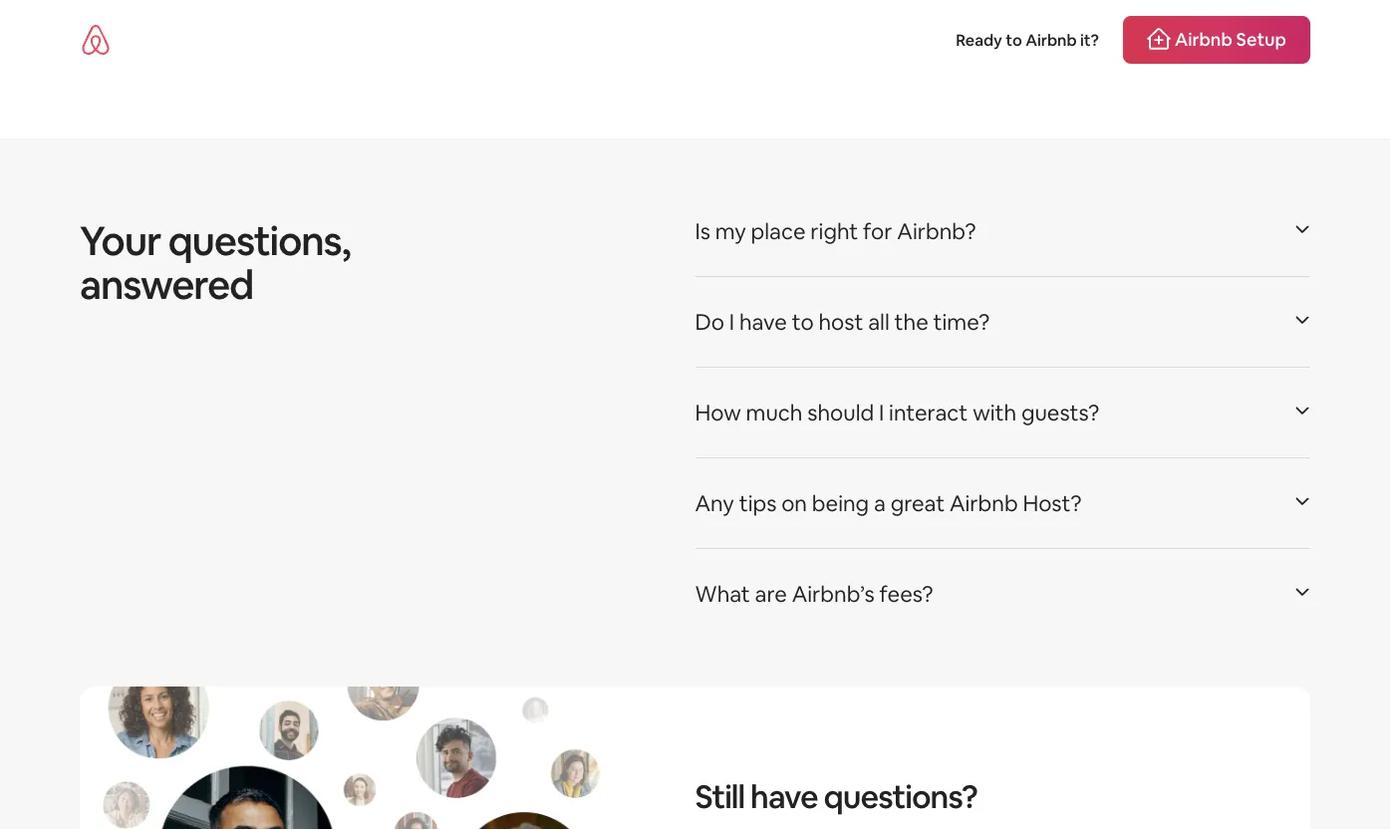 Task type: vqa. For each thing, say whether or not it's contained in the screenshot.
the right 'I'
yes



Task type: describe. For each thing, give the bounding box(es) containing it.
with
[[973, 398, 1017, 426]]

should
[[808, 398, 874, 426]]

how much should i interact with guests? button
[[695, 384, 1311, 441]]

airbnb inside dropdown button
[[950, 489, 1018, 517]]

a
[[874, 489, 886, 517]]

airbnb homepage image
[[80, 24, 112, 56]]

airbnb setup
[[1175, 28, 1287, 51]]

1 vertical spatial have
[[751, 776, 818, 817]]

answered
[[80, 258, 253, 310]]

0 horizontal spatial i
[[729, 307, 735, 336]]

your questions, answered
[[80, 214, 350, 310]]

setup
[[1237, 28, 1287, 51]]

right
[[811, 217, 858, 245]]

tips
[[739, 489, 777, 517]]

for
[[863, 217, 893, 245]]

ready
[[956, 29, 1003, 50]]

are
[[755, 579, 787, 608]]

much
[[746, 398, 803, 426]]

time?
[[934, 307, 990, 336]]

interact
[[889, 398, 968, 426]]

do i have to host all the time?
[[695, 307, 990, 336]]

what
[[695, 579, 750, 608]]

questions,
[[168, 214, 350, 266]]

my
[[715, 217, 746, 245]]

host?
[[1023, 489, 1082, 517]]

to inside do i have to host all the time? dropdown button
[[792, 307, 814, 336]]

1 horizontal spatial to
[[1006, 29, 1022, 50]]

airbnb setup link
[[1123, 16, 1311, 64]]

how much should i interact with guests?
[[695, 398, 1100, 426]]

how
[[695, 398, 741, 426]]

all
[[868, 307, 890, 336]]

any tips on being a great airbnb host?
[[695, 489, 1082, 517]]

guests?
[[1022, 398, 1100, 426]]

airbnb?
[[897, 217, 976, 245]]



Task type: locate. For each thing, give the bounding box(es) containing it.
fees?
[[880, 579, 934, 608]]

it?
[[1080, 29, 1099, 50]]

i
[[729, 307, 735, 336], [879, 398, 884, 426]]

what are airbnb's fees? button
[[695, 565, 1311, 623]]

0 horizontal spatial airbnb
[[950, 489, 1018, 517]]

do i have to host all the time? button
[[695, 293, 1311, 351]]

great
[[891, 489, 945, 517]]

still have questions?
[[695, 776, 978, 817]]

questions?
[[824, 776, 978, 817]]

the
[[895, 307, 929, 336]]

i right should
[[879, 398, 884, 426]]

being
[[812, 489, 869, 517]]

any
[[695, 489, 734, 517]]

0 vertical spatial have
[[740, 307, 787, 336]]

2 horizontal spatial airbnb
[[1175, 28, 1233, 51]]

airbnb left the it?
[[1026, 29, 1077, 50]]

airbnb right great
[[950, 489, 1018, 517]]

0 vertical spatial to
[[1006, 29, 1022, 50]]

host
[[819, 307, 864, 336]]

have right do at top
[[740, 307, 787, 336]]

1 vertical spatial to
[[792, 307, 814, 336]]

1 horizontal spatial i
[[879, 398, 884, 426]]

still
[[695, 776, 745, 817]]

airbnb left setup at right
[[1175, 28, 1233, 51]]

airbnb's
[[792, 579, 875, 608]]

i right do at top
[[729, 307, 735, 336]]

ready to airbnb it?
[[956, 29, 1099, 50]]

to right ready
[[1006, 29, 1022, 50]]

airbnb
[[1175, 28, 1233, 51], [1026, 29, 1077, 50], [950, 489, 1018, 517]]

to left host at the right top of the page
[[792, 307, 814, 336]]

1 horizontal spatial airbnb
[[1026, 29, 1077, 50]]

is my place right for airbnb?
[[695, 217, 976, 245]]

place
[[751, 217, 806, 245]]

to
[[1006, 29, 1022, 50], [792, 307, 814, 336]]

1 vertical spatial i
[[879, 398, 884, 426]]

0 horizontal spatial to
[[792, 307, 814, 336]]

do
[[695, 307, 725, 336]]

is
[[695, 217, 711, 245]]

0 vertical spatial i
[[729, 307, 735, 336]]

have right still
[[751, 776, 818, 817]]

on
[[782, 489, 807, 517]]

have inside dropdown button
[[740, 307, 787, 336]]

have
[[740, 307, 787, 336], [751, 776, 818, 817]]

is my place right for airbnb? button
[[695, 202, 1311, 260]]

any tips on being a great airbnb host? button
[[695, 474, 1311, 532]]

what are airbnb's fees?
[[695, 579, 934, 608]]

your
[[80, 214, 161, 266]]



